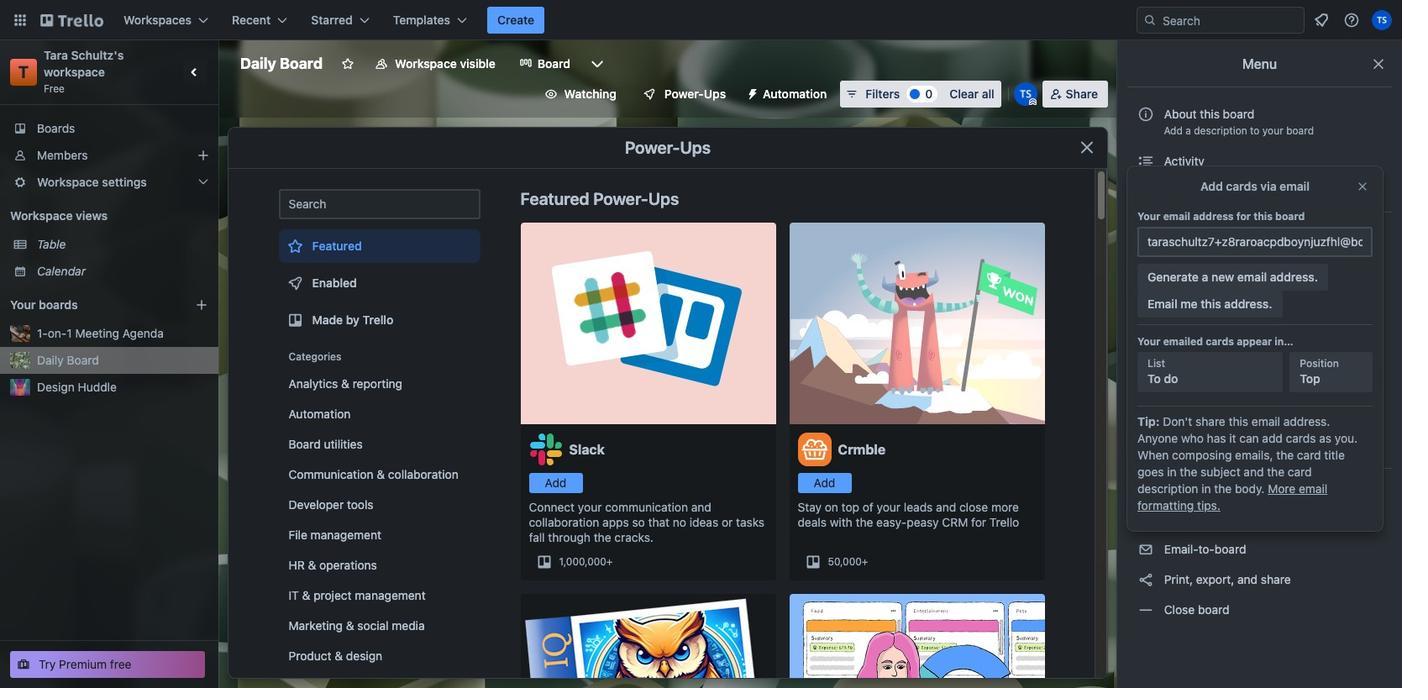 Task type: describe. For each thing, give the bounding box(es) containing it.
add cards via email
[[1201, 179, 1310, 193]]

description inside about this board add a description to your board
[[1194, 124, 1248, 137]]

workspace visible button
[[365, 50, 506, 77]]

add for add button associated with crmble
[[814, 476, 836, 490]]

media
[[392, 618, 425, 633]]

try
[[39, 657, 56, 671]]

board left the utilities
[[289, 437, 321, 451]]

email for this
[[1252, 414, 1281, 429]]

watch link
[[1128, 476, 1392, 502]]

featured for featured power-ups
[[521, 189, 589, 208]]

sm image for close board
[[1138, 602, 1155, 618]]

featured for featured
[[312, 239, 362, 253]]

sm image for labels
[[1138, 376, 1155, 392]]

anyone
[[1138, 431, 1178, 445]]

star or unstar board image
[[341, 57, 355, 71]]

& for it
[[302, 588, 310, 602]]

so
[[632, 515, 645, 529]]

description inside don't share this email address. anyone who has it can add cards as you. when composing emails, the card title goes in the subject and the card description in the body.
[[1138, 481, 1199, 496]]

ideas
[[690, 515, 719, 529]]

file management link
[[279, 522, 480, 549]]

this down archived items link
[[1254, 210, 1273, 223]]

1 vertical spatial power-ups
[[625, 138, 711, 157]]

activity
[[1161, 154, 1205, 168]]

list to do
[[1148, 357, 1178, 386]]

management inside "it & project management" link
[[355, 588, 426, 602]]

tasks
[[736, 515, 765, 529]]

your for your boards
[[10, 297, 36, 312]]

stay
[[798, 500, 822, 514]]

templates button
[[383, 7, 477, 34]]

board inside "link"
[[67, 353, 99, 367]]

position
[[1300, 357, 1339, 370]]

& for hr
[[308, 558, 316, 572]]

operations
[[319, 558, 377, 572]]

it & project management link
[[279, 582, 480, 609]]

crmble
[[838, 442, 886, 457]]

management inside file management link
[[311, 528, 381, 542]]

communication & collaboration
[[289, 467, 459, 481]]

views
[[76, 208, 108, 223]]

huddle
[[78, 380, 117, 394]]

0
[[925, 87, 933, 101]]

easy-
[[877, 515, 907, 529]]

don't
[[1163, 414, 1193, 429]]

crm
[[942, 515, 968, 529]]

fields
[[1209, 286, 1241, 300]]

the inside connect your communication and collaboration apps so that no ideas or tasks fall through the cracks.
[[594, 530, 611, 544]]

sm image inside automation 'button'
[[740, 81, 763, 104]]

Search field
[[1157, 8, 1304, 33]]

workspaces button
[[113, 7, 219, 34]]

tara schultz's workspace link
[[44, 48, 127, 79]]

has
[[1207, 431, 1226, 445]]

make
[[1164, 438, 1194, 452]]

title
[[1325, 448, 1345, 462]]

with
[[830, 515, 853, 529]]

free
[[110, 657, 132, 671]]

primary element
[[0, 0, 1402, 40]]

1,000,000
[[559, 555, 607, 568]]

1 vertical spatial card
[[1288, 465, 1312, 479]]

add for add cards via email
[[1201, 179, 1223, 193]]

sm image inside watch link
[[1202, 481, 1219, 497]]

via
[[1261, 179, 1277, 193]]

marketing
[[289, 618, 343, 633]]

board up to
[[1223, 107, 1255, 121]]

tara schultz (taraschultz7) image inside primary element
[[1372, 10, 1392, 30]]

1 vertical spatial cards
[[1206, 335, 1234, 348]]

apps
[[603, 515, 629, 529]]

email for new
[[1238, 270, 1267, 284]]

product & design link
[[279, 643, 480, 670]]

1 vertical spatial in
[[1202, 481, 1211, 496]]

daily board link
[[37, 352, 208, 369]]

generate
[[1148, 270, 1199, 284]]

board utilities link
[[279, 431, 480, 458]]

no
[[673, 515, 687, 529]]

0 notifications image
[[1312, 10, 1332, 30]]

board up print, export, and share
[[1215, 542, 1246, 556]]

watching button
[[534, 81, 627, 108]]

and inside 'link'
[[1238, 572, 1258, 587]]

formatting
[[1138, 498, 1194, 513]]

stickers link
[[1128, 401, 1392, 428]]

1 vertical spatial a
[[1202, 270, 1209, 284]]

settings link
[[1128, 219, 1392, 246]]

fall
[[529, 530, 545, 544]]

emails,
[[1235, 448, 1273, 462]]

daily inside 'text box'
[[240, 55, 276, 72]]

the down add
[[1277, 448, 1294, 462]]

categories
[[289, 350, 342, 363]]

analytics & reporting link
[[279, 371, 480, 397]]

Search text field
[[279, 189, 480, 219]]

0 vertical spatial cards
[[1226, 179, 1258, 193]]

top
[[842, 500, 860, 514]]

sm image for email-to-board
[[1138, 541, 1155, 558]]

automation inside 'button'
[[763, 87, 827, 101]]

tara
[[44, 48, 68, 62]]

upgrade button
[[1249, 436, 1313, 456]]

template
[[1197, 438, 1244, 452]]

your inside about this board add a description to your board
[[1263, 124, 1284, 137]]

board down the via
[[1276, 210, 1305, 223]]

share inside don't share this email address. anyone who has it can add cards as you. when composing emails, the card title goes in the subject and the card description in the body.
[[1196, 414, 1226, 429]]

more email formatting tips. link
[[1138, 481, 1328, 513]]

for inside stay on top of your leads and close more deals with the easy-peasy crm for trello
[[971, 515, 987, 529]]

developer
[[289, 497, 344, 512]]

your boards
[[10, 297, 78, 312]]

power- inside button
[[665, 87, 704, 101]]

customize views image
[[589, 55, 606, 72]]

workspace settings button
[[0, 169, 218, 196]]

trello inside stay on top of your leads and close more deals with the easy-peasy crm for trello
[[990, 515, 1019, 529]]

analytics
[[289, 376, 338, 391]]

marketing & social media link
[[279, 613, 480, 639]]

print, export, and share
[[1161, 572, 1291, 587]]

your inside connect your communication and collaboration apps so that no ideas or tasks fall through the cracks.
[[578, 500, 602, 514]]

change
[[1164, 255, 1206, 270]]

add inside about this board add a description to your board
[[1164, 124, 1183, 137]]

agenda
[[122, 326, 164, 340]]

custom
[[1164, 286, 1206, 300]]

daily board inside daily board 'text box'
[[240, 55, 323, 72]]

back to home image
[[40, 7, 103, 34]]

product
[[289, 649, 332, 663]]

clear
[[950, 87, 979, 101]]

address
[[1193, 210, 1234, 223]]

generate a new email address.
[[1148, 270, 1318, 284]]

hr
[[289, 558, 305, 572]]

visible
[[460, 56, 496, 71]]

sm image for power-ups
[[1138, 345, 1155, 362]]

slack
[[569, 442, 605, 457]]

custom fields button
[[1128, 280, 1392, 307]]

the down the subject
[[1214, 481, 1232, 496]]

calendar
[[37, 264, 86, 278]]

background
[[1209, 255, 1274, 270]]

menu
[[1243, 56, 1277, 71]]

connect your communication and collaboration apps so that no ideas or tasks fall through the cracks.
[[529, 500, 765, 544]]

me
[[1181, 297, 1198, 311]]

calendar link
[[37, 263, 208, 280]]

members
[[37, 148, 88, 162]]

+ for slack
[[607, 555, 613, 568]]

appear
[[1237, 335, 1272, 348]]

enabled link
[[279, 266, 480, 300]]

close
[[1164, 602, 1195, 617]]

design huddle
[[37, 380, 117, 394]]

email for via
[[1280, 179, 1310, 193]]

t link
[[10, 59, 37, 86]]

open information menu image
[[1344, 12, 1360, 29]]



Task type: vqa. For each thing, say whether or not it's contained in the screenshot.
Number
no



Task type: locate. For each thing, give the bounding box(es) containing it.
1 horizontal spatial add button
[[798, 473, 852, 493]]

a down the about
[[1186, 124, 1191, 137]]

0 vertical spatial your
[[1138, 210, 1161, 223]]

the down of
[[856, 515, 873, 529]]

the down apps
[[594, 530, 611, 544]]

&
[[341, 376, 349, 391], [377, 467, 385, 481], [308, 558, 316, 572], [302, 588, 310, 602], [346, 618, 354, 633], [335, 649, 343, 663]]

sm image for stickers
[[1138, 406, 1155, 423]]

the up more
[[1267, 465, 1285, 479]]

more email formatting tips.
[[1138, 481, 1328, 513]]

trello right by
[[363, 313, 393, 327]]

your up list
[[1138, 335, 1161, 348]]

and up ideas
[[691, 500, 712, 514]]

tara schultz (taraschultz7) image right open information menu icon
[[1372, 10, 1392, 30]]

and inside don't share this email address. anyone who has it can add cards as you. when composing emails, the card title goes in the subject and the card description in the body.
[[1244, 465, 1264, 479]]

2 + from the left
[[862, 555, 868, 568]]

tip:
[[1138, 414, 1160, 429]]

table
[[37, 237, 66, 251]]

1 vertical spatial featured
[[312, 239, 362, 253]]

0 horizontal spatial add button
[[529, 473, 583, 493]]

sm image for make template
[[1138, 436, 1155, 453]]

this inside don't share this email address. anyone who has it can add cards as you. when composing emails, the card title goes in the subject and the card description in the body.
[[1229, 414, 1249, 429]]

+
[[607, 555, 613, 568], [862, 555, 868, 568]]

1 horizontal spatial trello
[[990, 515, 1019, 529]]

workspace down templates dropdown button
[[395, 56, 457, 71]]

your up through
[[578, 500, 602, 514]]

power-ups up labels
[[1161, 346, 1228, 360]]

management down hr & operations link
[[355, 588, 426, 602]]

in up the tips.
[[1202, 481, 1211, 496]]

email inside generate a new email address. link
[[1238, 270, 1267, 284]]

premium
[[59, 657, 107, 671]]

top
[[1300, 371, 1321, 386]]

or
[[722, 515, 733, 529]]

daily board inside daily board "link"
[[37, 353, 99, 367]]

sm image left copy
[[1138, 511, 1155, 528]]

power-ups button
[[631, 81, 736, 108]]

power-ups down power-ups button
[[625, 138, 711, 157]]

this right the about
[[1200, 107, 1220, 121]]

0 horizontal spatial automation
[[289, 407, 351, 421]]

address. for this
[[1284, 414, 1330, 429]]

try premium free button
[[10, 651, 205, 678]]

about this board add a description to your board
[[1164, 107, 1314, 137]]

0 horizontal spatial daily
[[37, 353, 64, 367]]

to
[[1148, 371, 1161, 386]]

clear all button
[[943, 81, 1001, 108]]

2 horizontal spatial your
[[1263, 124, 1284, 137]]

sm image down email
[[1138, 315, 1155, 332]]

0 horizontal spatial share
[[1196, 414, 1226, 429]]

developer tools
[[289, 497, 374, 512]]

share down email-to-board link
[[1261, 572, 1291, 587]]

address. inside don't share this email address. anyone who has it can add cards as you. when composing emails, the card title goes in the subject and the card description in the body.
[[1284, 414, 1330, 429]]

daily
[[240, 55, 276, 72], [37, 353, 64, 367]]

1 vertical spatial management
[[355, 588, 426, 602]]

boards link
[[0, 115, 218, 142]]

& left design
[[335, 649, 343, 663]]

generate a new email address. link
[[1138, 264, 1329, 291]]

1 horizontal spatial a
[[1202, 270, 1209, 284]]

for up your email address for this board text field
[[1237, 210, 1251, 223]]

starred button
[[301, 7, 380, 34]]

automation link up board utilities link
[[279, 401, 480, 428]]

1 horizontal spatial collaboration
[[529, 515, 599, 529]]

add button for slack
[[529, 473, 583, 493]]

workspace
[[395, 56, 457, 71], [37, 175, 99, 189], [10, 208, 73, 223]]

on-
[[48, 326, 67, 340]]

sm image for watch
[[1138, 481, 1155, 497]]

in…
[[1275, 335, 1294, 348]]

sm image inside copy board link
[[1138, 511, 1155, 528]]

for down "close"
[[971, 515, 987, 529]]

1 vertical spatial address.
[[1225, 297, 1273, 311]]

as
[[1319, 431, 1332, 445]]

workspace inside dropdown button
[[37, 175, 99, 189]]

settings
[[1161, 225, 1209, 239]]

list
[[1148, 357, 1166, 370]]

4 sm image from the top
[[1138, 345, 1155, 362]]

the up the watch
[[1180, 465, 1198, 479]]

board up to-
[[1196, 512, 1227, 526]]

this member is an admin of this board. image
[[1029, 98, 1037, 106]]

email-to-board link
[[1128, 536, 1392, 563]]

add button up on
[[798, 473, 852, 493]]

& for marketing
[[346, 618, 354, 633]]

0 vertical spatial featured
[[521, 189, 589, 208]]

it & project management
[[289, 588, 426, 602]]

0 vertical spatial automation
[[763, 87, 827, 101]]

50,000 +
[[828, 555, 868, 568]]

sm image inside power-ups link
[[1138, 345, 1155, 362]]

you.
[[1335, 431, 1358, 445]]

& for analytics
[[341, 376, 349, 391]]

add up connect
[[545, 476, 567, 490]]

0 horizontal spatial your
[[578, 500, 602, 514]]

power-ups link
[[1128, 340, 1392, 367]]

50,000
[[828, 555, 862, 568]]

all
[[982, 87, 995, 101]]

ups inside button
[[704, 87, 726, 101]]

daily board down recent popup button
[[240, 55, 323, 72]]

collaboration up through
[[529, 515, 599, 529]]

3 sm image from the top
[[1138, 315, 1155, 332]]

address. down your email address for this board text field
[[1270, 270, 1318, 284]]

enabled
[[312, 276, 357, 290]]

0 horizontal spatial automation link
[[279, 401, 480, 428]]

8 sm image from the top
[[1138, 481, 1155, 497]]

sm image left close
[[1138, 602, 1155, 618]]

board down export,
[[1198, 602, 1230, 617]]

2 vertical spatial cards
[[1286, 431, 1316, 445]]

workspaces
[[124, 13, 192, 27]]

and inside stay on top of your leads and close more deals with the easy-peasy crm for trello
[[936, 500, 956, 514]]

0 horizontal spatial featured
[[312, 239, 362, 253]]

sm image for print, export, and share
[[1138, 571, 1155, 588]]

sm image for activity
[[1138, 153, 1155, 170]]

design huddle link
[[37, 379, 208, 396]]

email inside more email formatting tips.
[[1299, 481, 1328, 496]]

board inside 'text box'
[[280, 55, 323, 72]]

and
[[1244, 465, 1264, 479], [691, 500, 712, 514], [936, 500, 956, 514], [1238, 572, 1258, 587]]

sm image
[[740, 81, 763, 104], [1202, 481, 1219, 497], [1138, 511, 1155, 528], [1138, 571, 1155, 588], [1138, 602, 1155, 618]]

sm image left email-
[[1138, 541, 1155, 558]]

+ down apps
[[607, 555, 613, 568]]

& down board utilities link
[[377, 467, 385, 481]]

workspace settings
[[37, 175, 147, 189]]

sm image up to
[[1138, 345, 1155, 362]]

analytics & reporting
[[289, 376, 402, 391]]

board up design huddle
[[67, 353, 99, 367]]

daily board down 1
[[37, 353, 99, 367]]

connect
[[529, 500, 575, 514]]

sm image left settings
[[1138, 224, 1155, 241]]

sm image inside automation link
[[1138, 315, 1155, 332]]

6 sm image from the top
[[1138, 406, 1155, 423]]

watch
[[1161, 481, 1202, 496]]

2 horizontal spatial automation
[[1161, 316, 1227, 330]]

workspace
[[44, 65, 105, 79]]

board up watching button
[[538, 56, 571, 71]]

sm image down tip:
[[1138, 436, 1155, 453]]

your for your emailed cards appear in…
[[1138, 335, 1161, 348]]

2 vertical spatial workspace
[[10, 208, 73, 223]]

sm image for copy board
[[1138, 511, 1155, 528]]

your up easy-
[[877, 500, 901, 514]]

share inside 'link'
[[1261, 572, 1291, 587]]

1 vertical spatial description
[[1138, 481, 1199, 496]]

1 horizontal spatial tara schultz (taraschultz7) image
[[1372, 10, 1392, 30]]

1 horizontal spatial for
[[1237, 210, 1251, 223]]

cards
[[1226, 179, 1258, 193], [1206, 335, 1234, 348], [1286, 431, 1316, 445]]

share up has on the bottom right of the page
[[1196, 414, 1226, 429]]

0 horizontal spatial tara schultz (taraschultz7) image
[[1014, 82, 1037, 106]]

1
[[67, 326, 72, 340]]

0 vertical spatial trello
[[363, 313, 393, 327]]

your right to
[[1263, 124, 1284, 137]]

1 sm image from the top
[[1138, 153, 1155, 170]]

& for communication
[[377, 467, 385, 481]]

sm image inside print, export, and share 'link'
[[1138, 571, 1155, 588]]

activity link
[[1128, 148, 1392, 175]]

1 horizontal spatial daily board
[[240, 55, 323, 72]]

tara schultz (taraschultz7) image
[[1372, 10, 1392, 30], [1014, 82, 1037, 106]]

2 add button from the left
[[798, 473, 852, 493]]

archived items
[[1161, 184, 1245, 198]]

1 horizontal spatial featured
[[521, 189, 589, 208]]

7 sm image from the top
[[1138, 436, 1155, 453]]

description up formatting
[[1138, 481, 1199, 496]]

& for product
[[335, 649, 343, 663]]

through
[[548, 530, 591, 544]]

the inside stay on top of your leads and close more deals with the easy-peasy crm for trello
[[856, 515, 873, 529]]

collaboration
[[388, 467, 459, 481], [529, 515, 599, 529]]

trello
[[363, 313, 393, 327], [990, 515, 1019, 529]]

change background
[[1161, 255, 1274, 270]]

1 horizontal spatial automation link
[[1128, 310, 1392, 337]]

0 vertical spatial in
[[1167, 465, 1177, 479]]

recent
[[232, 13, 271, 27]]

2 vertical spatial your
[[1138, 335, 1161, 348]]

+ down of
[[862, 555, 868, 568]]

add button up connect
[[529, 473, 583, 493]]

1-on-1 meeting agenda
[[37, 326, 164, 340]]

close board link
[[1128, 597, 1392, 623]]

this inside email me this address. "link"
[[1201, 297, 1221, 311]]

add
[[1164, 124, 1183, 137], [1201, 179, 1223, 193], [545, 476, 567, 490], [814, 476, 836, 490]]

sm image left print,
[[1138, 571, 1155, 588]]

a up 'custom fields'
[[1202, 270, 1209, 284]]

sm image inside close board link
[[1138, 602, 1155, 618]]

sm image right power-ups button
[[740, 81, 763, 104]]

1 vertical spatial daily
[[37, 353, 64, 367]]

0 vertical spatial daily board
[[240, 55, 323, 72]]

cards left "as" on the bottom right of page
[[1286, 431, 1316, 445]]

& right 'hr'
[[308, 558, 316, 572]]

power-
[[665, 87, 704, 101], [625, 138, 680, 157], [593, 189, 648, 208], [1164, 346, 1203, 360]]

cards left the via
[[1226, 179, 1258, 193]]

cracks.
[[615, 530, 654, 544]]

create
[[497, 13, 535, 27]]

board right to
[[1287, 124, 1314, 137]]

goes
[[1138, 465, 1164, 479]]

workspace up the 'table'
[[10, 208, 73, 223]]

sm image up the tips.
[[1202, 481, 1219, 497]]

0 vertical spatial share
[[1196, 414, 1226, 429]]

0 horizontal spatial for
[[971, 515, 987, 529]]

1 horizontal spatial share
[[1261, 572, 1291, 587]]

sm image down list
[[1138, 376, 1155, 392]]

1 horizontal spatial in
[[1202, 481, 1211, 496]]

2 vertical spatial automation
[[289, 407, 351, 421]]

sm image for automation
[[1138, 315, 1155, 332]]

0 vertical spatial card
[[1297, 448, 1321, 462]]

daily inside "link"
[[37, 353, 64, 367]]

sm image inside stickers link
[[1138, 406, 1155, 423]]

workspace for workspace settings
[[37, 175, 99, 189]]

your for your email address for this board
[[1138, 210, 1161, 223]]

your left address
[[1138, 210, 1161, 223]]

0 vertical spatial address.
[[1270, 270, 1318, 284]]

collaboration inside connect your communication and collaboration apps so that no ideas or tasks fall through the cracks.
[[529, 515, 599, 529]]

management
[[311, 528, 381, 542], [355, 588, 426, 602]]

card up more
[[1288, 465, 1312, 479]]

and down email-to-board link
[[1238, 572, 1258, 587]]

free
[[44, 82, 65, 95]]

workspace for workspace visible
[[395, 56, 457, 71]]

Your email address for this board text field
[[1138, 227, 1373, 257]]

card down "as" on the bottom right of page
[[1297, 448, 1321, 462]]

and inside connect your communication and collaboration apps so that no ideas or tasks fall through the cracks.
[[691, 500, 712, 514]]

0 vertical spatial collaboration
[[388, 467, 459, 481]]

sm image
[[1138, 153, 1155, 170], [1138, 224, 1155, 241], [1138, 315, 1155, 332], [1138, 345, 1155, 362], [1138, 376, 1155, 392], [1138, 406, 1155, 423], [1138, 436, 1155, 453], [1138, 481, 1155, 497], [1138, 541, 1155, 558]]

and up crm
[[936, 500, 956, 514]]

add up address
[[1201, 179, 1223, 193]]

5 sm image from the top
[[1138, 376, 1155, 392]]

copy board link
[[1128, 506, 1392, 533]]

1 horizontal spatial your
[[877, 500, 901, 514]]

custom fields
[[1164, 286, 1241, 300]]

& left social
[[346, 618, 354, 633]]

workspace navigation collapse icon image
[[183, 60, 207, 84]]

1 vertical spatial collaboration
[[529, 515, 599, 529]]

daily down recent popup button
[[240, 55, 276, 72]]

it
[[1230, 431, 1236, 445]]

1 horizontal spatial +
[[862, 555, 868, 568]]

sm image inside watch link
[[1138, 481, 1155, 497]]

0 vertical spatial power-ups
[[665, 87, 726, 101]]

+ for crmble
[[862, 555, 868, 568]]

1 vertical spatial daily board
[[37, 353, 99, 367]]

sm image down goes
[[1138, 481, 1155, 497]]

sm image for settings
[[1138, 224, 1155, 241]]

sm image inside labels link
[[1138, 376, 1155, 392]]

print,
[[1164, 572, 1193, 587]]

workspace for workspace views
[[10, 208, 73, 223]]

1 + from the left
[[607, 555, 613, 568]]

1 horizontal spatial automation
[[763, 87, 827, 101]]

Board name text field
[[232, 50, 331, 77]]

0 horizontal spatial a
[[1186, 124, 1191, 137]]

2 sm image from the top
[[1138, 224, 1155, 241]]

address. down generate a new email address. link
[[1225, 297, 1273, 311]]

2 vertical spatial address.
[[1284, 414, 1330, 429]]

0 horizontal spatial +
[[607, 555, 613, 568]]

1 add button from the left
[[529, 473, 583, 493]]

1 horizontal spatial daily
[[240, 55, 276, 72]]

and down emails,
[[1244, 465, 1264, 479]]

sm image inside activity link
[[1138, 153, 1155, 170]]

daily up design
[[37, 353, 64, 367]]

1 vertical spatial for
[[971, 515, 987, 529]]

don't share this email address. anyone who has it can add cards as you. when composing emails, the card title goes in the subject and the card description in the body.
[[1138, 414, 1358, 496]]

your
[[1263, 124, 1284, 137], [578, 500, 602, 514], [877, 500, 901, 514]]

0 vertical spatial a
[[1186, 124, 1191, 137]]

1 vertical spatial trello
[[990, 515, 1019, 529]]

add button for crmble
[[798, 473, 852, 493]]

collaboration down board utilities link
[[388, 467, 459, 481]]

add board image
[[195, 298, 208, 312]]

add down the about
[[1164, 124, 1183, 137]]

this inside about this board add a description to your board
[[1200, 107, 1220, 121]]

email me this address. link
[[1138, 291, 1283, 318]]

this up it
[[1229, 414, 1249, 429]]

2 vertical spatial power-ups
[[1161, 346, 1228, 360]]

workspace views
[[10, 208, 108, 223]]

address. for new
[[1270, 270, 1318, 284]]

1 vertical spatial workspace
[[37, 175, 99, 189]]

your boards with 3 items element
[[10, 295, 170, 315]]

add up on
[[814, 476, 836, 490]]

power-ups inside button
[[665, 87, 726, 101]]

0 horizontal spatial in
[[1167, 465, 1177, 479]]

1 vertical spatial automation link
[[279, 401, 480, 428]]

0 horizontal spatial collaboration
[[388, 467, 459, 481]]

sm image left 'activity'
[[1138, 153, 1155, 170]]

trello down more
[[990, 515, 1019, 529]]

your inside "element"
[[10, 297, 36, 312]]

this right me
[[1201, 297, 1221, 311]]

power-ups down primary element
[[665, 87, 726, 101]]

your left boards
[[10, 297, 36, 312]]

0 vertical spatial daily
[[240, 55, 276, 72]]

that
[[648, 515, 670, 529]]

sm image up anyone at the right
[[1138, 406, 1155, 423]]

sm image inside the settings link
[[1138, 224, 1155, 241]]

cards left appear
[[1206, 335, 1234, 348]]

management up the "operations"
[[311, 528, 381, 542]]

address. up "as" on the bottom right of page
[[1284, 414, 1330, 429]]

0 vertical spatial workspace
[[395, 56, 457, 71]]

starred
[[311, 13, 353, 27]]

& right analytics
[[341, 376, 349, 391]]

your inside stay on top of your leads and close more deals with the easy-peasy crm for trello
[[877, 500, 901, 514]]

1 vertical spatial share
[[1261, 572, 1291, 587]]

workspace inside "button"
[[395, 56, 457, 71]]

workspace down members
[[37, 175, 99, 189]]

1 vertical spatial your
[[10, 297, 36, 312]]

1 vertical spatial automation
[[1161, 316, 1227, 330]]

close board
[[1161, 602, 1230, 617]]

search image
[[1144, 13, 1157, 27]]

add for add button for slack
[[545, 476, 567, 490]]

0 vertical spatial tara schultz (taraschultz7) image
[[1372, 10, 1392, 30]]

featured link
[[279, 229, 480, 263]]

automation link down custom fields button
[[1128, 310, 1392, 337]]

file
[[289, 528, 307, 542]]

in up the watch
[[1167, 465, 1177, 479]]

board left star or unstar board image
[[280, 55, 323, 72]]

0 vertical spatial automation link
[[1128, 310, 1392, 337]]

0 vertical spatial description
[[1194, 124, 1248, 137]]

hr & operations
[[289, 558, 377, 572]]

& right it
[[302, 588, 310, 602]]

0 vertical spatial management
[[311, 528, 381, 542]]

0 horizontal spatial trello
[[363, 313, 393, 327]]

body.
[[1235, 481, 1265, 496]]

email inside don't share this email address. anyone who has it can add cards as you. when composing emails, the card title goes in the subject and the card description in the body.
[[1252, 414, 1281, 429]]

on
[[825, 500, 838, 514]]

1-on-1 meeting agenda link
[[37, 325, 208, 342]]

ups
[[704, 87, 726, 101], [680, 138, 711, 157], [648, 189, 679, 208], [1203, 346, 1224, 360]]

sm image inside email-to-board link
[[1138, 541, 1155, 558]]

address. inside "link"
[[1225, 297, 1273, 311]]

description left to
[[1194, 124, 1248, 137]]

9 sm image from the top
[[1138, 541, 1155, 558]]

0 vertical spatial for
[[1237, 210, 1251, 223]]

tara schultz (taraschultz7) image right all
[[1014, 82, 1037, 106]]

made by trello
[[312, 313, 393, 327]]

a inside about this board add a description to your board
[[1186, 124, 1191, 137]]

power-ups
[[665, 87, 726, 101], [625, 138, 711, 157], [1161, 346, 1228, 360]]

0 horizontal spatial daily board
[[37, 353, 99, 367]]

developer tools link
[[279, 492, 480, 518]]

cards inside don't share this email address. anyone who has it can add cards as you. when composing emails, the card title goes in the subject and the card description in the body.
[[1286, 431, 1316, 445]]

1 vertical spatial tara schultz (taraschultz7) image
[[1014, 82, 1037, 106]]

members link
[[0, 142, 218, 169]]



